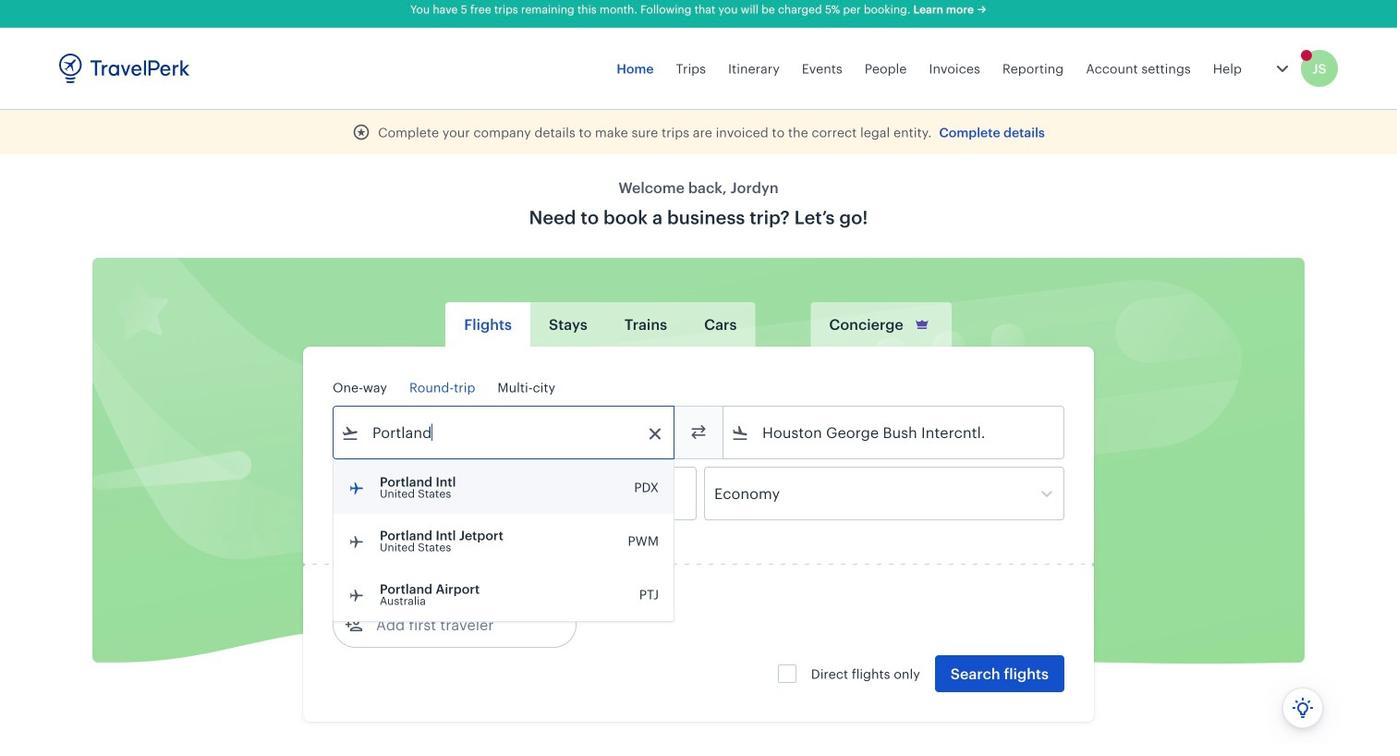 Task type: locate. For each thing, give the bounding box(es) containing it.
Depart text field
[[360, 468, 456, 520]]

Return text field
[[469, 468, 566, 520]]

To search field
[[750, 418, 1040, 447]]

Add first traveler search field
[[363, 610, 556, 640]]



Task type: vqa. For each thing, say whether or not it's contained in the screenshot.
the Add traveler search field
no



Task type: describe. For each thing, give the bounding box(es) containing it.
From search field
[[360, 418, 650, 447]]



